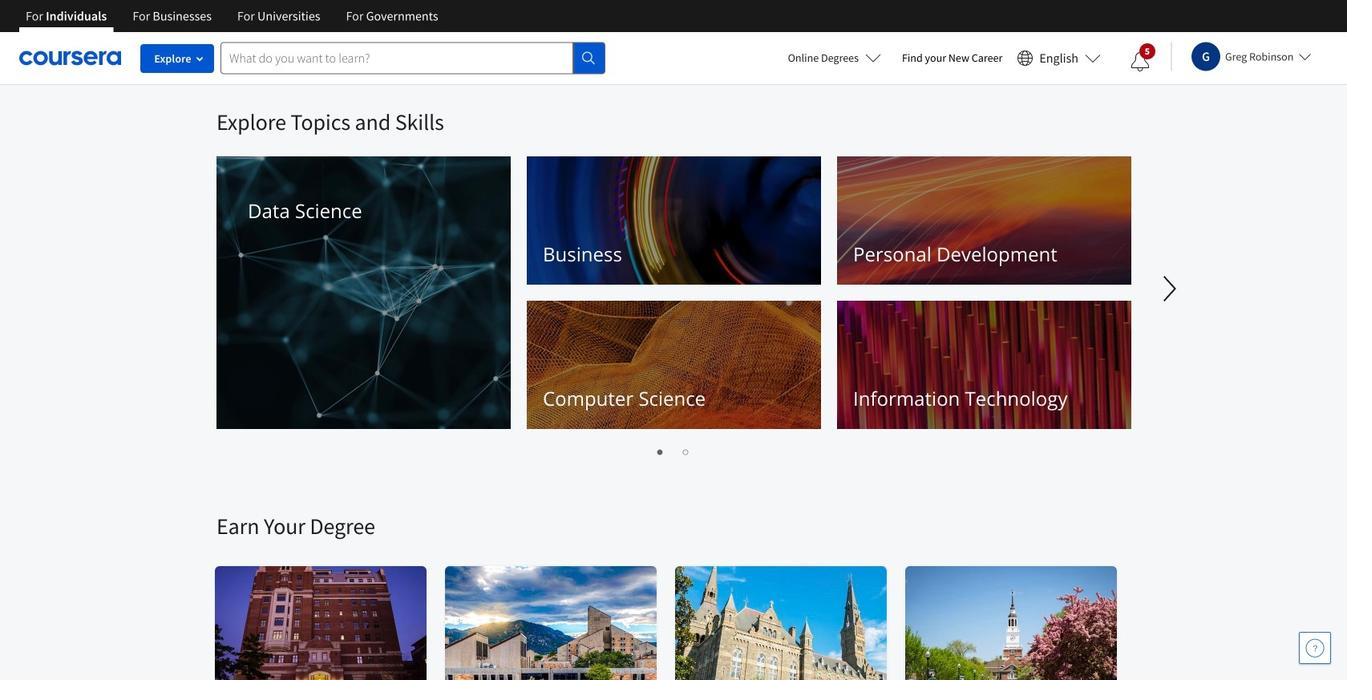 Task type: describe. For each thing, give the bounding box(es) containing it.
computer science image
[[527, 301, 821, 429]]

information technology image
[[837, 301, 1132, 429]]

help center image
[[1306, 638, 1325, 658]]

explore topics and skills carousel element
[[209, 85, 1347, 464]]

next slide image
[[1151, 269, 1189, 308]]

list inside explore topics and skills carousel element
[[217, 441, 1131, 460]]

What do you want to learn? text field
[[221, 42, 573, 74]]

coursera image
[[19, 45, 121, 71]]

banner navigation
[[13, 0, 451, 32]]

personal development image
[[837, 156, 1132, 285]]

bachelor of arts in liberal studies degree by georgetown university, image
[[675, 566, 888, 680]]



Task type: vqa. For each thing, say whether or not it's contained in the screenshot.
the What do you want to learn? text box
yes



Task type: locate. For each thing, give the bounding box(es) containing it.
list
[[217, 441, 1131, 460]]

master of engineering in computer engineering degree by dartmouth college, image
[[905, 566, 1118, 680]]

None search field
[[221, 42, 605, 74]]

business image
[[527, 156, 821, 285]]

data science image
[[217, 156, 511, 429]]

master of applied data science degree by university of michigan, image
[[215, 566, 427, 680]]

earn your degree carousel element
[[209, 464, 1347, 680]]

master of engineering in engineering management degree by university of colorado boulder, image
[[445, 566, 658, 680]]



